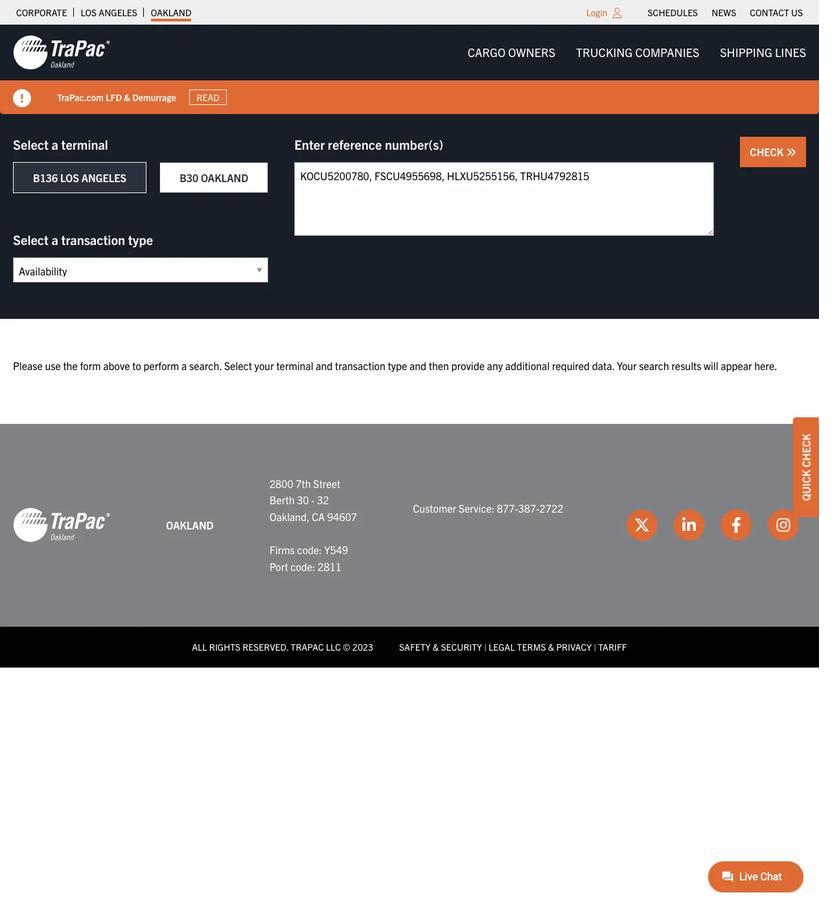 Task type: locate. For each thing, give the bounding box(es) containing it.
menu bar containing cargo owners
[[458, 39, 817, 66]]

1 horizontal spatial and
[[410, 359, 427, 372]]

2722
[[540, 502, 564, 515]]

menu bar
[[641, 3, 810, 21], [458, 39, 817, 66]]

a for terminal
[[52, 136, 58, 152]]

safety & security link
[[399, 641, 482, 653]]

select left your
[[224, 359, 252, 372]]

1 vertical spatial select
[[13, 231, 49, 248]]

customer service: 877-387-2722
[[413, 502, 564, 515]]

1 vertical spatial code:
[[291, 560, 316, 573]]

oakland image inside footer
[[13, 507, 110, 544]]

0 vertical spatial menu bar
[[641, 3, 810, 21]]

all rights reserved. trapac llc © 2023
[[192, 641, 374, 653]]

1 oakland image from the top
[[13, 34, 110, 71]]

1 horizontal spatial |
[[594, 641, 597, 653]]

1 horizontal spatial los
[[81, 6, 97, 18]]

angeles down select a terminal
[[81, 171, 127, 184]]

los angeles link
[[81, 3, 137, 21]]

1 vertical spatial transaction
[[335, 359, 386, 372]]

lines
[[776, 45, 807, 60]]

trucking
[[576, 45, 633, 60]]

tariff
[[599, 641, 627, 653]]

1 vertical spatial check
[[800, 434, 813, 467]]

1 vertical spatial terminal
[[276, 359, 314, 372]]

2 horizontal spatial &
[[548, 641, 555, 653]]

check inside button
[[750, 145, 787, 158]]

0 horizontal spatial check
[[750, 145, 787, 158]]

search.
[[189, 359, 222, 372]]

menu bar down "light" image
[[458, 39, 817, 66]]

safety & security | legal terms & privacy | tariff
[[399, 641, 627, 653]]

a
[[52, 136, 58, 152], [52, 231, 58, 248], [182, 359, 187, 372]]

los right b136
[[60, 171, 79, 184]]

& right lfd at left
[[124, 91, 130, 103]]

ca
[[312, 510, 325, 523]]

|
[[484, 641, 487, 653], [594, 641, 597, 653]]

& right safety
[[433, 641, 439, 653]]

a up b136
[[52, 136, 58, 152]]

1 horizontal spatial check
[[800, 434, 813, 467]]

any
[[487, 359, 503, 372]]

customer
[[413, 502, 457, 515]]

banner
[[0, 25, 820, 114]]

type
[[128, 231, 153, 248], [388, 359, 407, 372]]

the
[[63, 359, 78, 372]]

use
[[45, 359, 61, 372]]

cargo
[[468, 45, 506, 60]]

oakland image for footer containing 2800 7th street
[[13, 507, 110, 544]]

and left then
[[410, 359, 427, 372]]

0 vertical spatial angeles
[[99, 6, 137, 18]]

1 vertical spatial angeles
[[81, 171, 127, 184]]

contact
[[750, 6, 790, 18]]

0 vertical spatial type
[[128, 231, 153, 248]]

1 vertical spatial menu bar
[[458, 39, 817, 66]]

877-
[[497, 502, 519, 515]]

news
[[712, 6, 737, 18]]

login
[[587, 6, 608, 18]]

1 horizontal spatial transaction
[[335, 359, 386, 372]]

0 vertical spatial select
[[13, 136, 49, 152]]

&
[[124, 91, 130, 103], [433, 641, 439, 653], [548, 641, 555, 653]]

b30 oakland
[[180, 171, 249, 184]]

2 vertical spatial oakland
[[166, 518, 214, 531]]

2 oakland image from the top
[[13, 507, 110, 544]]

check button
[[741, 137, 807, 167]]

oakland image inside banner
[[13, 34, 110, 71]]

select up b136
[[13, 136, 49, 152]]

0 vertical spatial check
[[750, 145, 787, 158]]

corporate
[[16, 6, 67, 18]]

0 horizontal spatial los
[[60, 171, 79, 184]]

select for select a terminal
[[13, 136, 49, 152]]

code: up 2811
[[297, 543, 322, 556]]

quick check link
[[794, 417, 820, 517]]

quick check
[[800, 434, 813, 501]]

required
[[552, 359, 590, 372]]

1 horizontal spatial terminal
[[276, 359, 314, 372]]

0 horizontal spatial |
[[484, 641, 487, 653]]

then
[[429, 359, 449, 372]]

port
[[270, 560, 288, 573]]

menu bar up 'shipping'
[[641, 3, 810, 21]]

terminal up the b136 los angeles
[[61, 136, 108, 152]]

los right corporate
[[81, 6, 97, 18]]

privacy
[[557, 641, 592, 653]]

0 vertical spatial los
[[81, 6, 97, 18]]

| left legal
[[484, 641, 487, 653]]

0 vertical spatial terminal
[[61, 136, 108, 152]]

los inside los angeles link
[[81, 6, 97, 18]]

oakland
[[151, 6, 192, 18], [201, 171, 249, 184], [166, 518, 214, 531]]

angeles left the oakland link
[[99, 6, 137, 18]]

owners
[[509, 45, 556, 60]]

7th
[[296, 477, 311, 490]]

1 vertical spatial oakland
[[201, 171, 249, 184]]

b136 los angeles
[[33, 171, 127, 184]]

1 horizontal spatial &
[[433, 641, 439, 653]]

check
[[750, 145, 787, 158], [800, 434, 813, 467]]

1 vertical spatial a
[[52, 231, 58, 248]]

y549
[[325, 543, 348, 556]]

oakland,
[[270, 510, 310, 523]]

a left search.
[[182, 359, 187, 372]]

code:
[[297, 543, 322, 556], [291, 560, 316, 573]]

los
[[81, 6, 97, 18], [60, 171, 79, 184]]

and right your
[[316, 359, 333, 372]]

shipping
[[721, 45, 773, 60]]

0 vertical spatial a
[[52, 136, 58, 152]]

footer
[[0, 424, 820, 668]]

2811
[[318, 560, 342, 573]]

oakland image for banner containing cargo owners
[[13, 34, 110, 71]]

Enter reference number(s) text field
[[295, 162, 715, 236]]

oakland image
[[13, 34, 110, 71], [13, 507, 110, 544]]

0 vertical spatial oakland image
[[13, 34, 110, 71]]

0 vertical spatial transaction
[[61, 231, 125, 248]]

trapac
[[291, 641, 324, 653]]

& right terms
[[548, 641, 555, 653]]

select down b136
[[13, 231, 49, 248]]

reserved.
[[243, 641, 289, 653]]

code: right "port" at bottom
[[291, 560, 316, 573]]

a down b136
[[52, 231, 58, 248]]

appear
[[721, 359, 753, 372]]

shipping lines
[[721, 45, 807, 60]]

transaction
[[61, 231, 125, 248], [335, 359, 386, 372]]

legal terms & privacy link
[[489, 641, 592, 653]]

news link
[[712, 3, 737, 21]]

your
[[617, 359, 637, 372]]

oakland inside footer
[[166, 518, 214, 531]]

1 horizontal spatial type
[[388, 359, 407, 372]]

1 vertical spatial oakland image
[[13, 507, 110, 544]]

terminal right your
[[276, 359, 314, 372]]

corporate link
[[16, 3, 67, 21]]

schedules
[[648, 6, 698, 18]]

2800
[[270, 477, 294, 490]]

footer containing 2800 7th street
[[0, 424, 820, 668]]

0 horizontal spatial and
[[316, 359, 333, 372]]

select a transaction type
[[13, 231, 153, 248]]

and
[[316, 359, 333, 372], [410, 359, 427, 372]]

form
[[80, 359, 101, 372]]

0 horizontal spatial &
[[124, 91, 130, 103]]

1 vertical spatial type
[[388, 359, 407, 372]]

banner containing cargo owners
[[0, 25, 820, 114]]

| left tariff link
[[594, 641, 597, 653]]

here.
[[755, 359, 778, 372]]



Task type: describe. For each thing, give the bounding box(es) containing it.
0 horizontal spatial transaction
[[61, 231, 125, 248]]

cargo owners link
[[458, 39, 566, 66]]

street
[[313, 477, 341, 490]]

32
[[317, 494, 329, 507]]

your
[[255, 359, 274, 372]]

trapac.com lfd & demurrage
[[57, 91, 176, 103]]

berth
[[270, 494, 295, 507]]

solid image
[[13, 89, 31, 108]]

trapac.com
[[57, 91, 104, 103]]

additional
[[506, 359, 550, 372]]

companies
[[636, 45, 700, 60]]

2 and from the left
[[410, 359, 427, 372]]

read
[[197, 91, 220, 103]]

trucking companies
[[576, 45, 700, 60]]

1 and from the left
[[316, 359, 333, 372]]

0 horizontal spatial type
[[128, 231, 153, 248]]

perform
[[144, 359, 179, 372]]

2 vertical spatial a
[[182, 359, 187, 372]]

select for select a transaction type
[[13, 231, 49, 248]]

to
[[132, 359, 141, 372]]

service:
[[459, 502, 495, 515]]

tariff link
[[599, 641, 627, 653]]

©
[[343, 641, 351, 653]]

1 | from the left
[[484, 641, 487, 653]]

quick
[[800, 470, 813, 501]]

firms code:  y549 port code:  2811
[[270, 543, 348, 573]]

b136
[[33, 171, 58, 184]]

enter reference number(s)
[[295, 136, 444, 152]]

2023
[[353, 641, 374, 653]]

llc
[[326, 641, 341, 653]]

-
[[311, 494, 315, 507]]

read link
[[189, 89, 227, 105]]

data.
[[593, 359, 615, 372]]

provide
[[452, 359, 485, 372]]

cargo owners
[[468, 45, 556, 60]]

legal
[[489, 641, 515, 653]]

a for transaction
[[52, 231, 58, 248]]

oakland link
[[151, 3, 192, 21]]

angeles inside los angeles link
[[99, 6, 137, 18]]

security
[[441, 641, 482, 653]]

shipping lines link
[[710, 39, 817, 66]]

schedules link
[[648, 3, 698, 21]]

30
[[297, 494, 309, 507]]

2 vertical spatial select
[[224, 359, 252, 372]]

us
[[792, 6, 803, 18]]

all
[[192, 641, 207, 653]]

contact us link
[[750, 3, 803, 21]]

will
[[704, 359, 719, 372]]

demurrage
[[132, 91, 176, 103]]

0 horizontal spatial terminal
[[61, 136, 108, 152]]

b30
[[180, 171, 199, 184]]

lfd
[[106, 91, 122, 103]]

light image
[[613, 8, 622, 18]]

387-
[[519, 502, 540, 515]]

0 vertical spatial oakland
[[151, 6, 192, 18]]

solid image
[[787, 147, 797, 158]]

safety
[[399, 641, 431, 653]]

select a terminal
[[13, 136, 108, 152]]

2 | from the left
[[594, 641, 597, 653]]

search
[[640, 359, 670, 372]]

terms
[[517, 641, 546, 653]]

login link
[[587, 6, 608, 18]]

please use the form above to perform a search. select your terminal and transaction type and then provide any additional required data. your search results will appear here.
[[13, 359, 778, 372]]

firms
[[270, 543, 295, 556]]

trucking companies link
[[566, 39, 710, 66]]

number(s)
[[385, 136, 444, 152]]

contact us
[[750, 6, 803, 18]]

0 vertical spatial code:
[[297, 543, 322, 556]]

los angeles
[[81, 6, 137, 18]]

2800 7th street berth 30 - 32 oakland, ca 94607
[[270, 477, 357, 523]]

results
[[672, 359, 702, 372]]

menu bar containing schedules
[[641, 3, 810, 21]]

1 vertical spatial los
[[60, 171, 79, 184]]

reference
[[328, 136, 382, 152]]

rights
[[209, 641, 241, 653]]

above
[[103, 359, 130, 372]]

please
[[13, 359, 43, 372]]

94607
[[328, 510, 357, 523]]



Task type: vqa. For each thing, say whether or not it's contained in the screenshot.
Trucking
yes



